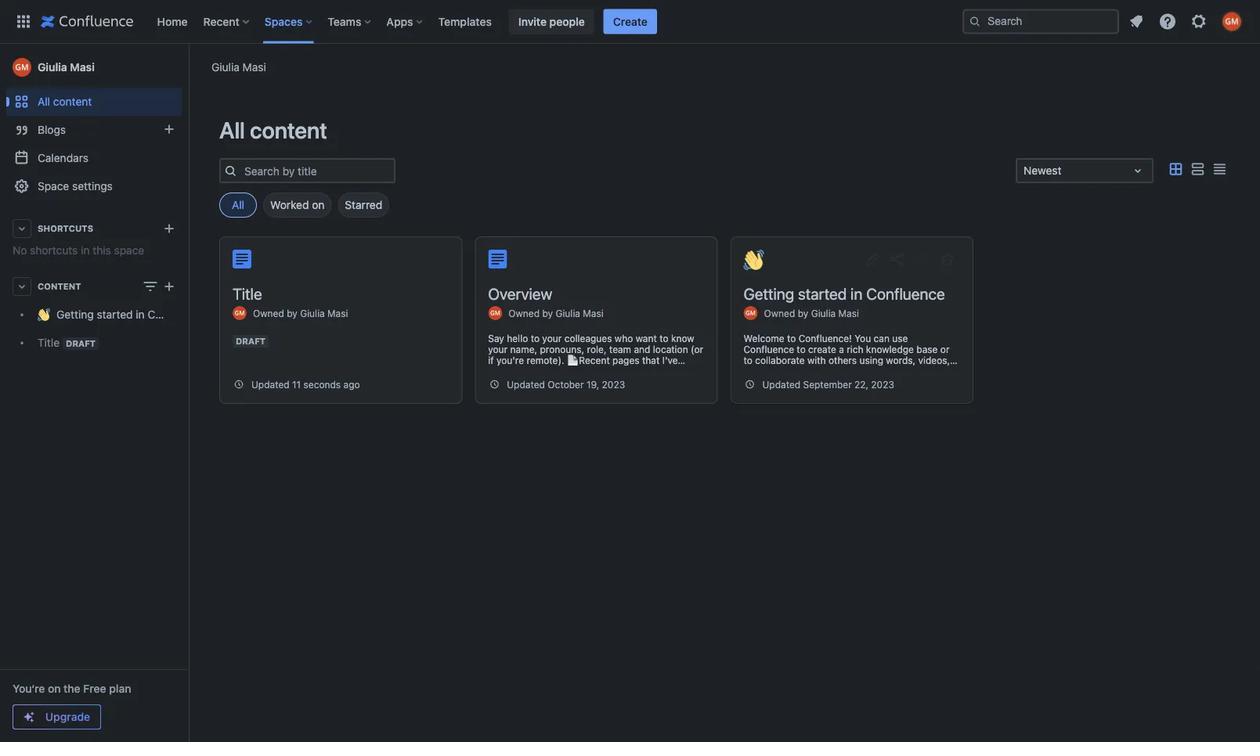 Task type: vqa. For each thing, say whether or not it's contained in the screenshot.
Zoom in icon
no



Task type: locate. For each thing, give the bounding box(es) containing it.
content up blogs
[[53, 95, 92, 108]]

owned down :wave: icon
[[764, 308, 796, 319]]

1 horizontal spatial updated
[[507, 379, 545, 390]]

giulia up september
[[812, 308, 836, 319]]

masi up the all content link
[[70, 61, 95, 74]]

1 vertical spatial title
[[38, 336, 60, 349]]

masi up the ago
[[328, 308, 348, 319]]

masi
[[243, 60, 266, 73], [70, 61, 95, 74], [328, 308, 348, 319], [583, 308, 604, 319], [839, 308, 860, 319]]

updated left october
[[507, 379, 545, 390]]

all up blogs
[[38, 95, 50, 108]]

1 vertical spatial started
[[97, 308, 133, 321]]

0 horizontal spatial title
[[38, 336, 60, 349]]

giulia up updated october 19, 2023
[[556, 308, 581, 319]]

updated september 22, 2023
[[763, 379, 895, 390]]

title down page icon
[[233, 284, 262, 303]]

2 by from the left
[[543, 308, 553, 319]]

giulia masi inside space element
[[38, 61, 95, 74]]

0 horizontal spatial owned by giulia masi
[[253, 308, 348, 319]]

1 profile picture image from the left
[[233, 306, 247, 321]]

2 horizontal spatial updated
[[763, 379, 801, 390]]

0 horizontal spatial confluence
[[148, 308, 205, 321]]

giulia masi link for title
[[300, 308, 348, 319]]

0 horizontal spatial giulia masi
[[38, 61, 95, 74]]

shortcuts
[[38, 224, 93, 234]]

1 horizontal spatial owned by giulia masi
[[509, 308, 604, 319]]

by for title
[[287, 308, 298, 319]]

2 updated from the left
[[507, 379, 545, 390]]

invite
[[519, 15, 547, 28]]

0 horizontal spatial all content
[[38, 95, 92, 108]]

1 owned from the left
[[253, 308, 284, 319]]

0 horizontal spatial getting
[[56, 308, 94, 321]]

settings icon image
[[1190, 12, 1209, 31]]

templates link
[[434, 9, 497, 34]]

by
[[287, 308, 298, 319], [543, 308, 553, 319], [798, 308, 809, 319]]

1 vertical spatial getting
[[56, 308, 94, 321]]

2 vertical spatial all
[[232, 199, 245, 212]]

masi up 22,
[[839, 308, 860, 319]]

all right the create a blog image on the left top of page
[[219, 117, 245, 143]]

content
[[53, 95, 92, 108], [250, 117, 328, 143]]

masi down recent dropdown button
[[243, 60, 266, 73]]

0 horizontal spatial on
[[48, 683, 61, 696]]

1 horizontal spatial getting started in confluence
[[744, 284, 946, 303]]

on inside space element
[[48, 683, 61, 696]]

1 vertical spatial confluence
[[148, 308, 205, 321]]

1 horizontal spatial confluence
[[867, 284, 946, 303]]

profile picture image down overview
[[488, 306, 503, 321]]

all content up blogs
[[38, 95, 92, 108]]

confluence
[[867, 284, 946, 303], [148, 308, 205, 321]]

invite people
[[519, 15, 585, 28]]

0 vertical spatial on
[[312, 199, 325, 212]]

updated for title
[[252, 379, 290, 390]]

title inside tree
[[38, 336, 60, 349]]

1 horizontal spatial owned
[[509, 308, 540, 319]]

templates
[[439, 15, 492, 28]]

draft
[[236, 337, 266, 347]]

apps button
[[382, 9, 429, 34]]

0 horizontal spatial content
[[53, 95, 92, 108]]

started
[[799, 284, 847, 303], [97, 308, 133, 321]]

0 horizontal spatial 2023
[[602, 379, 626, 390]]

owned for title
[[253, 308, 284, 319]]

0 horizontal spatial started
[[97, 308, 133, 321]]

by up september
[[798, 308, 809, 319]]

0 horizontal spatial getting started in confluence
[[56, 308, 205, 321]]

3 owned from the left
[[764, 308, 796, 319]]

title
[[233, 284, 262, 303], [38, 336, 60, 349]]

owned by giulia masi up draft
[[253, 308, 348, 319]]

0 vertical spatial content
[[53, 95, 92, 108]]

1 horizontal spatial on
[[312, 199, 325, 212]]

1 vertical spatial content
[[250, 117, 328, 143]]

star image
[[939, 250, 957, 269]]

profile picture image up draft
[[233, 306, 247, 321]]

owned by giulia masi for title
[[253, 308, 348, 319]]

on
[[312, 199, 325, 212], [48, 683, 61, 696]]

1 by from the left
[[287, 308, 298, 319]]

getting started in confluence
[[744, 284, 946, 303], [56, 308, 205, 321]]

create link
[[604, 9, 657, 34]]

getting down :wave: icon
[[744, 284, 795, 303]]

invite people button
[[509, 9, 595, 34]]

tree inside space element
[[6, 301, 205, 357]]

create a page image
[[160, 277, 179, 296]]

0 horizontal spatial updated
[[252, 379, 290, 390]]

updated for getting started in confluence
[[763, 379, 801, 390]]

plan
[[109, 683, 131, 696]]

2 owned from the left
[[509, 308, 540, 319]]

tree containing getting started in confluence
[[6, 301, 205, 357]]

premium image
[[23, 712, 35, 724]]

profile picture image down :wave: icon
[[744, 306, 758, 321]]

masi for title
[[328, 308, 348, 319]]

profile picture image
[[233, 306, 247, 321], [488, 306, 503, 321], [744, 306, 758, 321]]

giulia masi
[[212, 60, 266, 73], [38, 61, 95, 74]]

giulia
[[212, 60, 240, 73], [38, 61, 67, 74], [300, 308, 325, 319], [556, 308, 581, 319], [812, 308, 836, 319]]

owned down overview
[[509, 308, 540, 319]]

1 horizontal spatial started
[[799, 284, 847, 303]]

confluence down share image
[[867, 284, 946, 303]]

owned by giulia masi for overview
[[509, 308, 604, 319]]

owned by giulia masi down overview
[[509, 308, 604, 319]]

1 owned by giulia masi from the left
[[253, 308, 348, 319]]

1 horizontal spatial profile picture image
[[488, 306, 503, 321]]

updated left the 11
[[252, 379, 290, 390]]

calendars link
[[6, 144, 182, 172]]

free
[[83, 683, 106, 696]]

teams
[[328, 15, 362, 28]]

page image
[[233, 250, 252, 269]]

2 horizontal spatial in
[[851, 284, 863, 303]]

3 by from the left
[[798, 308, 809, 319]]

getting inside tree
[[56, 308, 94, 321]]

updated for overview
[[507, 379, 545, 390]]

0 vertical spatial title
[[233, 284, 262, 303]]

3 updated from the left
[[763, 379, 801, 390]]

2 giulia masi from the left
[[38, 61, 95, 74]]

0 horizontal spatial in
[[81, 244, 90, 257]]

masi up 19,
[[583, 308, 604, 319]]

2023 right 22,
[[872, 379, 895, 390]]

in inside tree
[[136, 308, 145, 321]]

overview
[[488, 284, 553, 303]]

None text field
[[1024, 163, 1027, 179]]

giulia masi down recent dropdown button
[[212, 60, 266, 73]]

giulia masi link up seconds
[[300, 308, 348, 319]]

giulia masi link
[[6, 52, 182, 83], [212, 59, 266, 75], [300, 308, 348, 319], [556, 308, 604, 319], [812, 308, 860, 319]]

2023 right 19,
[[602, 379, 626, 390]]

2 horizontal spatial owned
[[764, 308, 796, 319]]

1 vertical spatial all content
[[219, 117, 328, 143]]

this
[[93, 244, 111, 257]]

1 2023 from the left
[[602, 379, 626, 390]]

collapse sidebar image
[[171, 52, 205, 83]]

cards image
[[1167, 160, 1186, 179]]

0 vertical spatial all
[[38, 95, 50, 108]]

compact list image
[[1211, 160, 1230, 179]]

owned
[[253, 308, 284, 319], [509, 308, 540, 319], [764, 308, 796, 319]]

1 vertical spatial on
[[48, 683, 61, 696]]

giulia for getting started in confluence
[[812, 308, 836, 319]]

the
[[64, 683, 80, 696]]

19,
[[587, 379, 600, 390]]

tree
[[6, 301, 205, 357]]

1 horizontal spatial title
[[233, 284, 262, 303]]

giulia up updated 11 seconds ago at the bottom of page
[[300, 308, 325, 319]]

all left worked on the top left of page
[[232, 199, 245, 212]]

:wave: image
[[744, 250, 764, 270]]

all content up search by title field
[[219, 117, 328, 143]]

1 horizontal spatial by
[[543, 308, 553, 319]]

giulia masi up the all content link
[[38, 61, 95, 74]]

all button
[[219, 193, 257, 218]]

2 owned by giulia masi from the left
[[509, 308, 604, 319]]

on inside button
[[312, 199, 325, 212]]

getting
[[744, 284, 795, 303], [56, 308, 94, 321]]

1 horizontal spatial 2023
[[872, 379, 895, 390]]

owned by giulia masi
[[253, 308, 348, 319], [509, 308, 604, 319], [764, 308, 860, 319]]

spaces
[[265, 15, 303, 28]]

1 horizontal spatial in
[[136, 308, 145, 321]]

profile picture image for overview
[[488, 306, 503, 321]]

shortcuts button
[[6, 215, 182, 243]]

2 vertical spatial in
[[136, 308, 145, 321]]

0 horizontal spatial owned
[[253, 308, 284, 319]]

getting started in confluence down change view icon on the left top
[[56, 308, 205, 321]]

1 updated from the left
[[252, 379, 290, 390]]

notification icon image
[[1128, 12, 1147, 31]]

create
[[613, 15, 648, 28]]

1 vertical spatial getting started in confluence
[[56, 308, 205, 321]]

space
[[38, 180, 69, 193]]

title draft
[[38, 336, 96, 349]]

2023
[[602, 379, 626, 390], [872, 379, 895, 390]]

confluence down the create a page icon
[[148, 308, 205, 321]]

0 horizontal spatial by
[[287, 308, 298, 319]]

calendars
[[38, 152, 89, 165]]

all content
[[38, 95, 92, 108], [219, 117, 328, 143]]

teams button
[[323, 9, 377, 34]]

owned up draft
[[253, 308, 284, 319]]

title for title
[[233, 284, 262, 303]]

on for you're
[[48, 683, 61, 696]]

updated
[[252, 379, 290, 390], [507, 379, 545, 390], [763, 379, 801, 390]]

0 vertical spatial in
[[81, 244, 90, 257]]

starred
[[345, 199, 383, 212]]

0 vertical spatial getting
[[744, 284, 795, 303]]

masi for getting started in confluence
[[839, 308, 860, 319]]

on right worked on the top left of page
[[312, 199, 325, 212]]

0 horizontal spatial profile picture image
[[233, 306, 247, 321]]

3 owned by giulia masi from the left
[[764, 308, 860, 319]]

giulia up the all content link
[[38, 61, 67, 74]]

getting started in confluence down edit image
[[744, 284, 946, 303]]

giulia masi link up 19,
[[556, 308, 604, 319]]

in
[[81, 244, 90, 257], [851, 284, 863, 303], [136, 308, 145, 321]]

1 horizontal spatial content
[[250, 117, 328, 143]]

1 horizontal spatial getting
[[744, 284, 795, 303]]

giulia masi link up updated september 22, 2023
[[812, 308, 860, 319]]

recent button
[[199, 9, 255, 34]]

2 horizontal spatial profile picture image
[[744, 306, 758, 321]]

2 2023 from the left
[[872, 379, 895, 390]]

all
[[38, 95, 50, 108], [219, 117, 245, 143], [232, 199, 245, 212]]

0 vertical spatial all content
[[38, 95, 92, 108]]

getting up title draft at the left
[[56, 308, 94, 321]]

owned by giulia masi up september
[[764, 308, 860, 319]]

1 horizontal spatial giulia masi
[[212, 60, 266, 73]]

masi inside space element
[[70, 61, 95, 74]]

2 horizontal spatial by
[[798, 308, 809, 319]]

by up the 11
[[287, 308, 298, 319]]

confluence image
[[41, 12, 134, 31], [41, 12, 134, 31]]

all inside all button
[[232, 199, 245, 212]]

add shortcut image
[[160, 219, 179, 238]]

share image
[[889, 250, 907, 269]]

2 profile picture image from the left
[[488, 306, 503, 321]]

11
[[292, 379, 301, 390]]

draft
[[66, 339, 96, 349]]

home link
[[152, 9, 192, 34]]

blogs
[[38, 123, 66, 136]]

banner
[[0, 0, 1261, 44]]

by down overview
[[543, 308, 553, 319]]

all content link
[[6, 88, 182, 116]]

page image
[[488, 250, 507, 269]]

3 profile picture image from the left
[[744, 306, 758, 321]]

updated 11 seconds ago
[[252, 379, 360, 390]]

on left the
[[48, 683, 61, 696]]

0 vertical spatial confluence
[[867, 284, 946, 303]]

updated left september
[[763, 379, 801, 390]]

worked
[[270, 199, 309, 212]]

2 horizontal spatial owned by giulia masi
[[764, 308, 860, 319]]

content up search by title field
[[250, 117, 328, 143]]

recent
[[203, 15, 240, 28]]

worked on
[[270, 199, 325, 212]]

october
[[548, 379, 584, 390]]

title left draft at the left top of the page
[[38, 336, 60, 349]]

no shortcuts in this space
[[13, 244, 144, 257]]



Task type: describe. For each thing, give the bounding box(es) containing it.
global element
[[9, 0, 960, 43]]

space
[[114, 244, 144, 257]]

banner containing home
[[0, 0, 1261, 44]]

giulia right collapse sidebar image
[[212, 60, 240, 73]]

help icon image
[[1159, 12, 1178, 31]]

on for worked
[[312, 199, 325, 212]]

giulia masi link up the all content link
[[6, 52, 182, 83]]

content
[[38, 282, 81, 292]]

2023 for getting started in confluence
[[872, 379, 895, 390]]

no
[[13, 244, 27, 257]]

upgrade button
[[13, 706, 100, 730]]

apps
[[387, 15, 413, 28]]

by for overview
[[543, 308, 553, 319]]

content inside space element
[[53, 95, 92, 108]]

2023 for overview
[[602, 379, 626, 390]]

ago
[[344, 379, 360, 390]]

getting started in confluence link
[[6, 301, 205, 329]]

september
[[804, 379, 852, 390]]

blogs link
[[6, 116, 182, 144]]

worked on button
[[263, 193, 332, 218]]

appswitcher icon image
[[14, 12, 33, 31]]

you're
[[13, 683, 45, 696]]

upgrade
[[45, 711, 90, 724]]

space settings link
[[6, 172, 182, 201]]

owned by giulia masi for getting started in confluence
[[764, 308, 860, 319]]

updated october 19, 2023
[[507, 379, 626, 390]]

starred button
[[338, 193, 390, 218]]

open image
[[1129, 161, 1148, 180]]

giulia for overview
[[556, 308, 581, 319]]

profile picture image for title
[[233, 306, 247, 321]]

list image
[[1189, 160, 1208, 179]]

newest
[[1024, 164, 1062, 177]]

search image
[[969, 15, 982, 28]]

all inside space element
[[38, 95, 50, 108]]

masi for overview
[[583, 308, 604, 319]]

1 horizontal spatial all content
[[219, 117, 328, 143]]

Search field
[[963, 9, 1120, 34]]

1 vertical spatial all
[[219, 117, 245, 143]]

create a blog image
[[160, 120, 179, 139]]

giulia masi link down recent dropdown button
[[212, 59, 266, 75]]

0 vertical spatial started
[[799, 284, 847, 303]]

:wave: image
[[744, 250, 764, 270]]

profile picture image for getting started in confluence
[[744, 306, 758, 321]]

giulia inside space element
[[38, 61, 67, 74]]

started inside space element
[[97, 308, 133, 321]]

owned for overview
[[509, 308, 540, 319]]

1 giulia masi from the left
[[212, 60, 266, 73]]

edit image
[[863, 250, 882, 269]]

title for title draft
[[38, 336, 60, 349]]

content button
[[6, 273, 182, 301]]

all content inside space element
[[38, 95, 92, 108]]

0 vertical spatial getting started in confluence
[[744, 284, 946, 303]]

by for getting started in confluence
[[798, 308, 809, 319]]

giulia for title
[[300, 308, 325, 319]]

people
[[550, 15, 585, 28]]

home
[[157, 15, 188, 28]]

confluence inside space element
[[148, 308, 205, 321]]

1 vertical spatial in
[[851, 284, 863, 303]]

settings
[[72, 180, 113, 193]]

spaces button
[[260, 9, 318, 34]]

giulia masi link for getting started in confluence
[[812, 308, 860, 319]]

22,
[[855, 379, 869, 390]]

space element
[[0, 44, 205, 743]]

space settings
[[38, 180, 113, 193]]

Search by title field
[[240, 160, 394, 182]]

owned for getting started in confluence
[[764, 308, 796, 319]]

change view image
[[141, 277, 160, 296]]

shortcuts
[[30, 244, 78, 257]]

giulia masi link for overview
[[556, 308, 604, 319]]

getting started in confluence inside space element
[[56, 308, 205, 321]]

you're on the free plan
[[13, 683, 131, 696]]

seconds
[[304, 379, 341, 390]]



